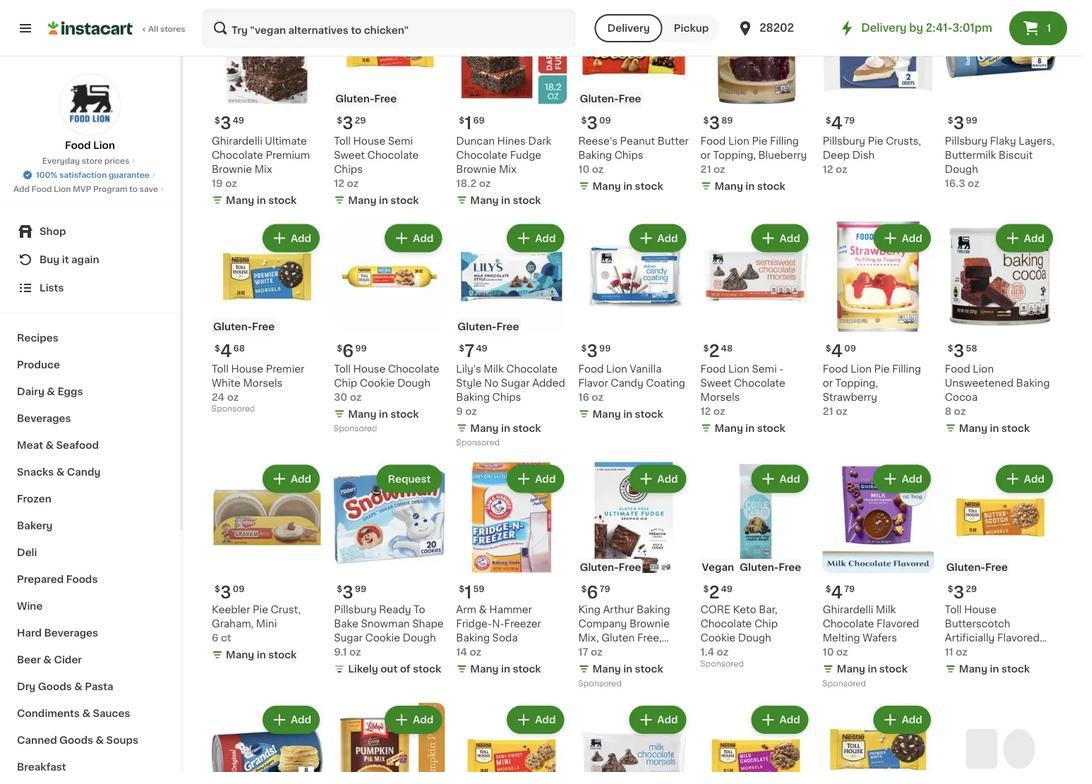 Task type: vqa. For each thing, say whether or not it's contained in the screenshot.
the topmost EBT
no



Task type: describe. For each thing, give the bounding box(es) containing it.
stock for food lion semi - sweet chocolate morsels 12 oz
[[757, 424, 786, 434]]

stock down free,
[[635, 664, 663, 674]]

added
[[532, 378, 565, 388]]

$ 3 89
[[703, 115, 733, 132]]

stock for keebler pie crust, graham, mini 6 ct
[[268, 650, 297, 660]]

oz inside toll house semi sweet chocolate chips 12 oz
[[347, 179, 359, 189]]

& for condiments
[[82, 709, 90, 719]]

gluten- for reese's peanut butter baking chips
[[580, 94, 619, 104]]

2 for $ 2 48
[[709, 343, 720, 360]]

chocolate inside lily's milk chocolate style no sugar added baking chips 9 oz
[[506, 364, 558, 374]]

toll for toll house semi sweet chocolate chips 12 oz
[[334, 136, 351, 146]]

ct
[[221, 633, 231, 643]]

chocolate inside duncan hines dark chocolate fudge brownie mix 18.2 oz
[[456, 150, 508, 160]]

add food lion mvp program to save
[[13, 185, 158, 193]]

49 for 2
[[721, 585, 733, 594]]

cookie inside pillsbury ready to bake snowman shape sugar cookie dough 9.1 oz
[[365, 633, 400, 643]]

reese's
[[578, 136, 618, 146]]

sweet inside food lion semi - sweet chocolate morsels 12 oz
[[701, 378, 732, 388]]

dry
[[17, 682, 36, 692]]

food lion vanilla flavor candy coating 16 oz
[[578, 364, 685, 402]]

canned
[[17, 735, 57, 745]]

oz inside lily's milk chocolate style no sugar added baking chips 9 oz
[[465, 407, 477, 417]]

filling for food lion pie filling or topping, blueberry 21 oz
[[770, 136, 799, 146]]

11
[[945, 648, 953, 657]]

in for mix
[[257, 196, 266, 205]]

& for arm
[[479, 605, 487, 615]]

chocolate inside food lion semi - sweet chocolate morsels 12 oz
[[734, 378, 785, 388]]

many in stock for chocolate
[[715, 424, 786, 434]]

oz inside the toll house chocolate chip cookie dough 30 oz
[[350, 393, 362, 402]]

buy
[[40, 255, 60, 265]]

frozen
[[17, 494, 51, 504]]

beer & cider link
[[8, 647, 172, 673]]

12 inside pillsbury pie crusts, deep dish 12 oz
[[823, 165, 833, 174]]

premier
[[266, 364, 304, 374]]

12 inside food lion semi - sweet chocolate morsels 12 oz
[[701, 407, 711, 417]]

bakery
[[17, 521, 53, 531]]

crust,
[[271, 605, 301, 615]]

pillsbury pie crusts, deep dish 12 oz
[[823, 136, 921, 174]]

again
[[71, 255, 99, 265]]

duncan
[[456, 136, 495, 146]]

21 for food lion pie filling or topping, blueberry 21 oz
[[701, 165, 711, 174]]

$ for king arthur baking company brownie mix, gluten free, ultimate fudge
[[581, 585, 587, 594]]

strawberry
[[823, 393, 877, 402]]

many in stock for 10
[[592, 181, 663, 191]]

fudge inside king arthur baking company brownie mix, gluten free, ultimate fudge
[[623, 648, 654, 657]]

no
[[484, 378, 499, 388]]

brownie for king arthur baking company brownie mix, gluten free, ultimate fudge
[[630, 619, 670, 629]]

keto
[[733, 605, 756, 615]]

79 for king arthur baking company brownie mix, gluten free, ultimate fudge
[[600, 585, 610, 594]]

free for toll house butterscotch artificially flavored morsels
[[985, 563, 1008, 573]]

food for food lion
[[65, 140, 91, 150]]

snacks & candy
[[17, 467, 101, 477]]

morsels inside the "toll house butterscotch artificially flavored morsels"
[[945, 648, 984, 657]]

chip inside core keto bar, chocolate chip cookie dough 1.4 oz
[[755, 619, 778, 629]]

many in stock down the "toll house butterscotch artificially flavored morsels"
[[959, 664, 1030, 674]]

$ 3 99 for pillsbury flaky layers, buttermilk biscuit dough
[[948, 115, 978, 132]]

core keto bar, chocolate chip cookie dough 1.4 oz
[[701, 605, 778, 657]]

prices
[[104, 157, 129, 165]]

oz inside toll house premier white morsels 24 oz
[[227, 393, 239, 402]]

in for chocolate
[[746, 424, 755, 434]]

fudge inside duncan hines dark chocolate fudge brownie mix 18.2 oz
[[510, 150, 541, 160]]

sugar inside pillsbury ready to bake snowman shape sugar cookie dough 9.1 oz
[[334, 633, 363, 643]]

hines
[[497, 136, 526, 146]]

& for meat
[[45, 440, 54, 450]]

oz inside the food lion vanilla flavor candy coating 16 oz
[[592, 393, 604, 402]]

09 for reese's peanut butter baking chips
[[599, 117, 611, 125]]

snacks
[[17, 467, 54, 477]]

oz inside pillsbury pie crusts, deep dish 12 oz
[[836, 165, 847, 174]]

flavored inside ghirardelli milk chocolate flavored melting wafers 10 oz
[[877, 619, 919, 629]]

$ for food lion pie filling or topping, strawberry
[[826, 345, 831, 353]]

dough inside the toll house chocolate chip cookie dough 30 oz
[[397, 378, 431, 388]]

3 for food lion pie filling or topping, blueberry
[[709, 115, 720, 132]]

artificially
[[945, 633, 995, 643]]

stock for lily's milk chocolate style no sugar added baking chips 9 oz
[[513, 424, 541, 434]]

lion for food lion unsweetened baking cocoa 8 oz
[[973, 364, 994, 374]]

ultimate inside 'ghirardelli ultimate chocolate premium brownie mix 19 oz'
[[265, 136, 307, 146]]

morsels inside food lion semi - sweet chocolate morsels 12 oz
[[701, 393, 740, 402]]

bar,
[[759, 605, 778, 615]]

flavored inside the "toll house butterscotch artificially flavored morsels"
[[997, 633, 1040, 643]]

2:41-
[[926, 23, 953, 33]]

chocolate inside 'ghirardelli ultimate chocolate premium brownie mix 19 oz'
[[212, 150, 263, 160]]

vanilla
[[630, 364, 662, 374]]

Search field
[[203, 10, 575, 47]]

topping, for strawberry
[[835, 378, 878, 388]]

oz inside 'ghirardelli ultimate chocolate premium brownie mix 19 oz'
[[225, 179, 237, 189]]

eggs
[[57, 387, 83, 397]]

keebler
[[212, 605, 250, 615]]

$ 6 99
[[337, 343, 367, 360]]

gluten-free for king arthur baking company brownie mix, gluten free, ultimate fudge
[[580, 563, 641, 573]]

dough inside pillsbury ready to bake snowman shape sugar cookie dough 9.1 oz
[[403, 633, 436, 643]]

4 for toll
[[220, 343, 232, 360]]

baking inside lily's milk chocolate style no sugar added baking chips 9 oz
[[456, 393, 490, 402]]

meat & seafood link
[[8, 432, 172, 459]]

sponsored badge image for $ 4 68
[[212, 406, 254, 414]]

house for morsels
[[231, 364, 263, 374]]

or for food lion pie filling or topping, strawberry 21 oz
[[823, 378, 833, 388]]

candy inside the food lion vanilla flavor candy coating 16 oz
[[611, 378, 644, 388]]

food lion pie filling or topping, strawberry 21 oz
[[823, 364, 921, 417]]

shop
[[40, 227, 66, 236]]

all
[[148, 25, 158, 33]]

baking inside food lion unsweetened baking cocoa 8 oz
[[1016, 378, 1050, 388]]

pickup button
[[663, 14, 720, 42]]

out
[[381, 664, 398, 674]]

17
[[578, 648, 588, 657]]

oz inside pillsbury ready to bake snowman shape sugar cookie dough 9.1 oz
[[349, 648, 361, 657]]

gluten- for lily's milk chocolate style no sugar added baking chips
[[458, 322, 496, 332]]

gluten-free for toll house semi sweet chocolate chips
[[335, 94, 397, 104]]

beer & cider
[[17, 655, 82, 665]]

$ for food lion vanilla flavor candy coating
[[581, 345, 587, 353]]

soups
[[106, 735, 138, 745]]

$ 1 59
[[459, 584, 485, 601]]

food lion unsweetened baking cocoa 8 oz
[[945, 364, 1050, 417]]

$ 7 49
[[459, 343, 488, 360]]

dough inside core keto bar, chocolate chip cookie dough 1.4 oz
[[738, 633, 771, 643]]

48
[[721, 345, 733, 353]]

-
[[779, 364, 784, 374]]

3 for pillsbury flaky layers, buttermilk biscuit dough
[[953, 115, 965, 132]]

1.4
[[701, 648, 714, 657]]

9
[[456, 407, 463, 417]]

dairy & eggs link
[[8, 378, 172, 405]]

oz inside food lion pie filling or topping, strawberry 21 oz
[[836, 407, 848, 417]]

in for 8
[[990, 424, 999, 434]]

beverages link
[[8, 405, 172, 432]]

program
[[93, 185, 127, 193]]

fridge-
[[456, 619, 492, 629]]

toll house butterscotch artificially flavored morsels
[[945, 605, 1040, 657]]

dough inside pillsbury flaky layers, buttermilk biscuit dough 16.3 oz
[[945, 165, 978, 174]]

3 for toll house semi sweet chocolate chips
[[342, 115, 353, 132]]

$ 3 99 for pillsbury ready to bake snowman shape sugar cookie dough
[[337, 584, 367, 601]]

29 for toll house semi sweet chocolate chips
[[355, 117, 366, 125]]

many down 17 oz
[[592, 664, 621, 674]]

to
[[129, 185, 138, 193]]

house for cookie
[[353, 364, 386, 374]]

pie inside food lion pie filling or topping, strawberry 21 oz
[[874, 364, 890, 374]]

baking inside reese's peanut butter baking chips 10 oz
[[578, 150, 612, 160]]

14
[[456, 648, 467, 657]]

likely
[[348, 664, 378, 674]]

mix,
[[578, 633, 599, 643]]

dairy
[[17, 387, 44, 397]]

sponsored badge image for $ 6 79
[[578, 680, 621, 688]]

4 for food
[[831, 343, 843, 360]]

semi for 3
[[388, 136, 413, 146]]

$ for arm & hammer fridge-n-freezer baking soda
[[459, 585, 465, 594]]

in for wafers
[[868, 664, 877, 674]]

to
[[414, 605, 425, 615]]

lion for food lion
[[93, 140, 115, 150]]

everyday store prices link
[[42, 155, 138, 167]]

49 for 3
[[233, 117, 244, 125]]

pie inside pillsbury pie crusts, deep dish 12 oz
[[868, 136, 883, 146]]

$ for core keto bar, chocolate chip cookie dough
[[703, 585, 709, 594]]

in for topping,
[[746, 181, 755, 191]]

chocolate inside toll house semi sweet chocolate chips 12 oz
[[367, 150, 419, 160]]

3 for ghirardelli ultimate chocolate premium brownie mix
[[220, 115, 231, 132]]

delivery by 2:41-3:01pm link
[[839, 20, 992, 37]]

food lion semi - sweet chocolate morsels 12 oz
[[701, 364, 785, 417]]

many for arm & hammer fridge-n-freezer baking soda 14 oz
[[470, 664, 499, 674]]

baking inside arm & hammer fridge-n-freezer baking soda 14 oz
[[456, 633, 490, 643]]

many for food lion unsweetened baking cocoa 8 oz
[[959, 424, 988, 434]]

$ for toll house premier white morsels
[[215, 345, 220, 353]]

duncan hines dark chocolate fudge brownie mix 18.2 oz
[[456, 136, 551, 189]]

wafers
[[863, 633, 897, 643]]

soda
[[492, 633, 518, 643]]

many down "11 oz"
[[959, 664, 988, 674]]

add button inside product group
[[508, 226, 563, 251]]

$ for ghirardelli ultimate chocolate premium brownie mix
[[215, 117, 220, 125]]

in down the "toll house butterscotch artificially flavored morsels"
[[990, 664, 999, 674]]

cookie inside core keto bar, chocolate chip cookie dough 1.4 oz
[[701, 633, 736, 643]]

many for toll house semi sweet chocolate chips 12 oz
[[348, 196, 377, 205]]

cookie inside the toll house chocolate chip cookie dough 30 oz
[[360, 378, 395, 388]]

& left pasta
[[74, 682, 82, 692]]

16
[[578, 393, 589, 402]]

sponsored badge image for $ 2 49
[[701, 661, 743, 669]]

oz inside pillsbury flaky layers, buttermilk biscuit dough 16.3 oz
[[968, 179, 980, 189]]

gluten- for toll house butterscotch artificially flavored morsels
[[946, 563, 985, 573]]

chocolate inside the toll house chocolate chip cookie dough 30 oz
[[388, 364, 440, 374]]

mini
[[256, 619, 277, 629]]

flaky
[[990, 136, 1016, 146]]

ready
[[379, 605, 411, 615]]

many for lily's milk chocolate style no sugar added baking chips 9 oz
[[470, 424, 499, 434]]

0 horizontal spatial candy
[[67, 467, 101, 477]]

in for freezer
[[501, 664, 510, 674]]

product group containing 7
[[456, 222, 567, 451]]

shop link
[[8, 217, 172, 246]]

buttermilk
[[945, 150, 996, 160]]

it
[[62, 255, 69, 265]]

58
[[966, 345, 977, 353]]

instacart logo image
[[48, 20, 133, 37]]

3 for keebler pie crust, graham, mini
[[220, 584, 231, 601]]

stock right of
[[413, 664, 441, 674]]

everyday
[[42, 157, 80, 165]]

68
[[233, 345, 245, 353]]

oz inside duncan hines dark chocolate fudge brownie mix 18.2 oz
[[479, 179, 491, 189]]

pie inside food lion pie filling or topping, blueberry 21 oz
[[752, 136, 768, 146]]

bake
[[334, 619, 358, 629]]

in for sugar
[[501, 424, 510, 434]]

$ for food lion semi - sweet chocolate morsels
[[703, 345, 709, 353]]

6 inside keebler pie crust, graham, mini 6 ct
[[212, 633, 218, 643]]

4 up melting
[[831, 584, 843, 601]]

ghirardelli milk chocolate flavored melting wafers 10 oz
[[823, 605, 919, 657]]

$ for pillsbury pie crusts, deep dish
[[826, 117, 831, 125]]

stock for reese's peanut butter baking chips 10 oz
[[635, 181, 663, 191]]

7
[[465, 343, 475, 360]]

food for food lion pie filling or topping, strawberry 21 oz
[[823, 364, 848, 374]]

condiments
[[17, 709, 80, 719]]

toll for toll house butterscotch artificially flavored morsels
[[945, 605, 962, 615]]

99 for food lion vanilla flavor candy coating
[[599, 345, 611, 353]]

food lion logo image
[[59, 73, 121, 136]]

stock for toll house chocolate chip cookie dough 30 oz
[[391, 410, 419, 419]]

$ 3 29 for toll house butterscotch artificially flavored morsels
[[948, 584, 977, 601]]

food for food lion pie filling or topping, blueberry 21 oz
[[701, 136, 726, 146]]

sweet inside toll house semi sweet chocolate chips 12 oz
[[334, 150, 365, 160]]

toll house premier white morsels 24 oz
[[212, 364, 304, 402]]

pie inside keebler pie crust, graham, mini 6 ct
[[253, 605, 268, 615]]



Task type: locate. For each thing, give the bounding box(es) containing it.
1 horizontal spatial 12
[[701, 407, 711, 417]]

0 vertical spatial flavored
[[877, 619, 919, 629]]

stock down the soda
[[513, 664, 541, 674]]

$ 3 09 up "reese's"
[[581, 115, 611, 132]]

many in stock down 'ghirardelli ultimate chocolate premium brownie mix 19 oz'
[[226, 196, 297, 205]]

milk inside ghirardelli milk chocolate flavored melting wafers 10 oz
[[876, 605, 896, 615]]

many in stock down reese's peanut butter baking chips 10 oz
[[592, 181, 663, 191]]

in down gluten
[[623, 664, 633, 674]]

food inside food lion pie filling or topping, blueberry 21 oz
[[701, 136, 726, 146]]

$ inside $ 4 09
[[826, 345, 831, 353]]

$ left the 58
[[948, 345, 953, 353]]

2 horizontal spatial pillsbury
[[945, 136, 988, 146]]

pillsbury for 3
[[945, 136, 988, 146]]

gluten
[[601, 633, 635, 643]]

$ inside $ 3 89
[[703, 117, 709, 125]]

milk up the wafers
[[876, 605, 896, 615]]

0 vertical spatial 21
[[701, 165, 711, 174]]

1 mix from the left
[[255, 165, 272, 174]]

dish
[[852, 150, 875, 160]]

1 horizontal spatial mix
[[499, 165, 517, 174]]

0 vertical spatial goods
[[38, 682, 72, 692]]

baking
[[578, 150, 612, 160], [1016, 378, 1050, 388], [456, 393, 490, 402], [637, 605, 670, 615], [456, 633, 490, 643]]

1 horizontal spatial or
[[823, 378, 833, 388]]

in down duncan hines dark chocolate fudge brownie mix 18.2 oz
[[501, 196, 510, 205]]

dark
[[528, 136, 551, 146]]

ultimate
[[265, 136, 307, 146], [578, 648, 620, 657]]

$ up king
[[581, 585, 587, 594]]

meat
[[17, 440, 43, 450]]

cocoa
[[945, 393, 978, 402]]

$ 3 99 for food lion vanilla flavor candy coating
[[581, 343, 611, 360]]

1 vertical spatial $ 4 79
[[826, 584, 855, 601]]

& for snacks
[[56, 467, 65, 477]]

dough
[[945, 165, 978, 174], [397, 378, 431, 388], [403, 633, 436, 643], [738, 633, 771, 643]]

1 horizontal spatial ultimate
[[578, 648, 620, 657]]

semi inside food lion semi - sweet chocolate morsels 12 oz
[[752, 364, 777, 374]]

mix down hines
[[499, 165, 517, 174]]

& for dairy
[[47, 387, 55, 397]]

many in stock down toll house semi sweet chocolate chips 12 oz
[[348, 196, 419, 205]]

$ 3 09
[[581, 115, 611, 132], [215, 584, 244, 601]]

0 horizontal spatial filling
[[770, 136, 799, 146]]

49 right 7 in the top left of the page
[[476, 345, 488, 353]]

many in stock for dough
[[348, 410, 419, 419]]

many down toll house semi sweet chocolate chips 12 oz
[[348, 196, 377, 205]]

lion for food lion semi - sweet chocolate morsels 12 oz
[[728, 364, 750, 374]]

19
[[212, 179, 223, 189]]

reese's peanut butter baking chips 10 oz
[[578, 136, 689, 174]]

hammer
[[489, 605, 532, 615]]

oz inside food lion pie filling or topping, blueberry 21 oz
[[714, 165, 725, 174]]

2 $ 4 79 from the top
[[826, 584, 855, 601]]

brownie up free,
[[630, 619, 670, 629]]

$ 3 09 for keebler pie crust, graham, mini
[[215, 584, 244, 601]]

ghirardelli down $ 3 49
[[212, 136, 262, 146]]

2 vertical spatial 6
[[212, 633, 218, 643]]

$ 3 99 up buttermilk
[[948, 115, 978, 132]]

0 vertical spatial $ 3 99
[[948, 115, 978, 132]]

1 horizontal spatial fudge
[[623, 648, 654, 657]]

1 horizontal spatial semi
[[752, 364, 777, 374]]

49 for 7
[[476, 345, 488, 353]]

21 for food lion pie filling or topping, strawberry 21 oz
[[823, 407, 833, 417]]

1 horizontal spatial chip
[[755, 619, 778, 629]]

2 vertical spatial 12
[[701, 407, 711, 417]]

recipes
[[17, 333, 58, 343]]

stock for food lion unsweetened baking cocoa 8 oz
[[1002, 424, 1030, 434]]

1 vertical spatial candy
[[67, 467, 101, 477]]

in down the wafers
[[868, 664, 877, 674]]

28202 button
[[737, 8, 822, 48]]

topping,
[[713, 150, 756, 160], [835, 378, 878, 388]]

many for reese's peanut butter baking chips 10 oz
[[592, 181, 621, 191]]

0 horizontal spatial $ 3 29
[[337, 115, 366, 132]]

09 for keebler pie crust, graham, mini
[[233, 585, 244, 594]]

1 vertical spatial filling
[[892, 364, 921, 374]]

pie up blueberry
[[752, 136, 768, 146]]

goods inside canned goods & soups link
[[59, 735, 93, 745]]

79 inside $ 6 79
[[600, 585, 610, 594]]

1 vertical spatial ghirardelli
[[823, 605, 873, 615]]

many down melting
[[837, 664, 865, 674]]

3 up butterscotch
[[953, 584, 965, 601]]

stock down blueberry
[[757, 181, 786, 191]]

ultimate inside king arthur baking company brownie mix, gluten free, ultimate fudge
[[578, 648, 620, 657]]

79
[[844, 117, 855, 125], [844, 585, 855, 594], [600, 585, 610, 594]]

product group
[[212, 0, 323, 210], [334, 0, 445, 210], [456, 0, 567, 210], [578, 0, 689, 196], [701, 0, 812, 196], [823, 0, 934, 177], [945, 0, 1056, 191], [212, 222, 323, 417], [334, 222, 445, 437], [456, 222, 567, 451], [578, 222, 689, 424], [701, 222, 812, 438], [823, 222, 934, 419], [945, 222, 1056, 438], [212, 462, 323, 665], [334, 462, 445, 679], [456, 462, 567, 679], [578, 462, 689, 692], [701, 462, 812, 672], [823, 462, 934, 692], [945, 462, 1056, 679], [212, 703, 323, 772], [334, 703, 445, 772], [456, 703, 567, 772], [578, 703, 689, 772], [701, 703, 812, 772], [823, 703, 934, 772]]

3 left the 58
[[953, 343, 965, 360]]

21 inside food lion pie filling or topping, strawberry 21 oz
[[823, 407, 833, 417]]

butter
[[658, 136, 689, 146]]

many in stock for brownie
[[470, 196, 541, 205]]

sponsored badge image down melting
[[823, 680, 865, 688]]

21 down $ 3 89
[[701, 165, 711, 174]]

lion down the 89
[[728, 136, 750, 146]]

$ 3 58
[[948, 343, 977, 360]]

in down 'ghirardelli ultimate chocolate premium brownie mix 19 oz'
[[257, 196, 266, 205]]

stores
[[160, 25, 185, 33]]

lion for food lion pie filling or topping, blueberry 21 oz
[[728, 136, 750, 146]]

pillsbury up bake
[[334, 605, 377, 615]]

in for coating
[[623, 410, 633, 419]]

meat & seafood
[[17, 440, 99, 450]]

brownie up 19
[[212, 165, 252, 174]]

stock for toll house semi sweet chocolate chips 12 oz
[[391, 196, 419, 205]]

gluten-free inside product group
[[458, 322, 519, 332]]

2 up core on the bottom of page
[[709, 584, 720, 601]]

$ 3 09 up keebler
[[215, 584, 244, 601]]

$ 3 99
[[948, 115, 978, 132], [581, 343, 611, 360], [337, 584, 367, 601]]

1 button
[[1009, 11, 1067, 45]]

free for lily's milk chocolate style no sugar added baking chips
[[496, 322, 519, 332]]

99 inside $ 6 99
[[355, 345, 367, 353]]

fudge
[[510, 150, 541, 160], [623, 648, 654, 657]]

0 vertical spatial 6
[[342, 343, 354, 360]]

1 $ 4 79 from the top
[[826, 115, 855, 132]]

1 vertical spatial 6
[[587, 584, 598, 601]]

in down toll house semi sweet chocolate chips 12 oz
[[379, 196, 388, 205]]

request
[[388, 474, 431, 484]]

1 inside button
[[1047, 23, 1051, 33]]

many in stock for chips
[[348, 196, 419, 205]]

baking inside king arthur baking company brownie mix, gluten free, ultimate fudge
[[637, 605, 670, 615]]

2 horizontal spatial 49
[[721, 585, 733, 594]]

gluten- up $ 7 49
[[458, 322, 496, 332]]

cider
[[54, 655, 82, 665]]

0 horizontal spatial fudge
[[510, 150, 541, 160]]

3 for pillsbury ready to bake snowman shape sugar cookie dough
[[342, 584, 353, 601]]

many
[[715, 181, 743, 191], [592, 181, 621, 191], [226, 196, 254, 205], [348, 196, 377, 205], [470, 196, 499, 205], [348, 410, 377, 419], [592, 410, 621, 419], [470, 424, 499, 434], [715, 424, 743, 434], [959, 424, 988, 434], [226, 650, 254, 660], [470, 664, 499, 674], [837, 664, 865, 674], [592, 664, 621, 674], [959, 664, 988, 674]]

gluten- up 68
[[213, 322, 252, 332]]

99
[[966, 117, 978, 125], [355, 345, 367, 353], [599, 345, 611, 353], [355, 585, 367, 594]]

gluten- up $ 6 79
[[580, 563, 619, 573]]

chip inside the toll house chocolate chip cookie dough 30 oz
[[334, 378, 357, 388]]

food up flavor
[[578, 364, 604, 374]]

2 mix from the left
[[499, 165, 517, 174]]

sweet
[[334, 150, 365, 160], [701, 378, 732, 388]]

0 vertical spatial candy
[[611, 378, 644, 388]]

$ left 69
[[459, 117, 465, 125]]

0 horizontal spatial chips
[[334, 165, 363, 174]]

6 up king
[[587, 584, 598, 601]]

wine link
[[8, 593, 172, 620]]

food for food lion unsweetened baking cocoa 8 oz
[[945, 364, 970, 374]]

vegan
[[702, 563, 734, 573]]

company
[[578, 619, 627, 629]]

filling inside food lion pie filling or topping, strawberry 21 oz
[[892, 364, 921, 374]]

2 vertical spatial morsels
[[945, 648, 984, 657]]

1 vertical spatial 10
[[823, 648, 834, 657]]

food inside food lion pie filling or topping, strawberry 21 oz
[[823, 364, 848, 374]]

1 horizontal spatial 21
[[823, 407, 833, 417]]

toll inside the toll house chocolate chip cookie dough 30 oz
[[334, 364, 351, 374]]

49 inside $ 3 49
[[233, 117, 244, 125]]

lily's milk chocolate style no sugar added baking chips 9 oz
[[456, 364, 565, 417]]

gluten-free for lily's milk chocolate style no sugar added baking chips
[[458, 322, 519, 332]]

baking down style on the left
[[456, 393, 490, 402]]

delivery inside delivery by 2:41-3:01pm link
[[861, 23, 907, 33]]

many in stock for mix
[[226, 196, 297, 205]]

food down $ 3 89
[[701, 136, 726, 146]]

$
[[215, 117, 220, 125], [337, 117, 342, 125], [459, 117, 465, 125], [703, 117, 709, 125], [826, 117, 831, 125], [581, 117, 587, 125], [948, 117, 953, 125], [215, 345, 220, 353], [337, 345, 342, 353], [459, 345, 465, 353], [703, 345, 709, 353], [826, 345, 831, 353], [581, 345, 587, 353], [948, 345, 953, 353], [215, 585, 220, 594], [337, 585, 342, 594], [459, 585, 465, 594], [703, 585, 709, 594], [826, 585, 831, 594], [581, 585, 587, 594], [948, 585, 953, 594]]

$ 3 29 up butterscotch
[[948, 584, 977, 601]]

$ 4 09
[[826, 343, 856, 360]]

flavored
[[877, 619, 919, 629], [997, 633, 1040, 643]]

0 vertical spatial ultimate
[[265, 136, 307, 146]]

0 vertical spatial milk
[[484, 364, 504, 374]]

food down "100%"
[[32, 185, 52, 193]]

in for 6
[[257, 650, 266, 660]]

mix inside duncan hines dark chocolate fudge brownie mix 18.2 oz
[[499, 165, 517, 174]]

sponsored badge image for $ 4 79
[[823, 680, 865, 688]]

$ for keebler pie crust, graham, mini
[[215, 585, 220, 594]]

17 oz
[[578, 648, 603, 657]]

milk inside lily's milk chocolate style no sugar added baking chips 9 oz
[[484, 364, 504, 374]]

$ inside $ 3 58
[[948, 345, 953, 353]]

$ for reese's peanut butter baking chips
[[581, 117, 587, 125]]

1 horizontal spatial $ 3 99
[[581, 343, 611, 360]]

4
[[831, 115, 843, 132], [220, 343, 232, 360], [831, 343, 843, 360], [831, 584, 843, 601]]

lion inside add food lion mvp program to save link
[[54, 185, 71, 193]]

house inside toll house premier white morsels 24 oz
[[231, 364, 263, 374]]

many in stock for coating
[[592, 410, 663, 419]]

2 for $ 2 49
[[709, 584, 720, 601]]

add
[[291, 6, 311, 15], [413, 6, 434, 15], [535, 6, 556, 15], [657, 6, 678, 15], [1024, 6, 1045, 15], [13, 185, 30, 193], [291, 234, 311, 244], [413, 234, 434, 244], [535, 234, 556, 244], [657, 234, 678, 244], [780, 234, 800, 244], [902, 234, 922, 244], [1024, 234, 1045, 244], [291, 474, 311, 484], [535, 474, 556, 484], [657, 474, 678, 484], [780, 474, 800, 484], [902, 474, 922, 484], [1024, 474, 1045, 484], [291, 715, 311, 725], [413, 715, 434, 725], [535, 715, 556, 725], [657, 715, 678, 725], [780, 715, 800, 725], [902, 715, 922, 725]]

stock down 'ghirardelli ultimate chocolate premium brownie mix 19 oz'
[[268, 196, 297, 205]]

baking right unsweetened
[[1016, 378, 1050, 388]]

3 up bake
[[342, 584, 353, 601]]

$ inside $ 6 99
[[337, 345, 342, 353]]

1 horizontal spatial flavored
[[997, 633, 1040, 643]]

many for ghirardelli ultimate chocolate premium brownie mix 19 oz
[[226, 196, 254, 205]]

1 2 from the top
[[709, 343, 720, 360]]

stock down mini
[[268, 650, 297, 660]]

10 inside ghirardelli milk chocolate flavored melting wafers 10 oz
[[823, 648, 834, 657]]

2
[[709, 343, 720, 360], [709, 584, 720, 601]]

oz inside reese's peanut butter baking chips 10 oz
[[592, 165, 604, 174]]

many for toll house chocolate chip cookie dough 30 oz
[[348, 410, 377, 419]]

chips inside toll house semi sweet chocolate chips 12 oz
[[334, 165, 363, 174]]

gluten-free up butterscotch
[[946, 563, 1008, 573]]

& right beer
[[43, 655, 52, 665]]

milk for 4
[[876, 605, 896, 615]]

ghirardelli for 3
[[212, 136, 262, 146]]

many in stock for 6
[[226, 650, 297, 660]]

toll for toll house premier white morsels 24 oz
[[212, 364, 229, 374]]

semi inside toll house semi sweet chocolate chips 12 oz
[[388, 136, 413, 146]]

0 horizontal spatial sweet
[[334, 150, 365, 160]]

1 horizontal spatial candy
[[611, 378, 644, 388]]

ghirardelli inside 'ghirardelli ultimate chocolate premium brownie mix 19 oz'
[[212, 136, 262, 146]]

$ for food lion unsweetened baking cocoa
[[948, 345, 953, 353]]

1 vertical spatial goods
[[59, 735, 93, 745]]

$ inside $ 1 69
[[459, 117, 465, 125]]

add food lion mvp program to save link
[[13, 184, 167, 195]]

in inside product group
[[501, 424, 510, 434]]

0 horizontal spatial milk
[[484, 364, 504, 374]]

3:01pm
[[953, 23, 992, 33]]

$ up the lily's
[[459, 345, 465, 353]]

save
[[140, 185, 158, 193]]

stock for food lion pie filling or topping, blueberry 21 oz
[[757, 181, 786, 191]]

4 up "deep"
[[831, 115, 843, 132]]

chip
[[334, 378, 357, 388], [755, 619, 778, 629]]

ghirardelli
[[212, 136, 262, 146], [823, 605, 873, 615]]

0 vertical spatial 49
[[233, 117, 244, 125]]

3 up flavor
[[587, 343, 598, 360]]

0 horizontal spatial topping,
[[713, 150, 756, 160]]

chips inside lily's milk chocolate style no sugar added baking chips 9 oz
[[492, 393, 521, 402]]

29
[[355, 117, 366, 125], [966, 585, 977, 594]]

gluten- right vegan
[[740, 563, 779, 573]]

sponsored badge image down the 1.4
[[701, 661, 743, 669]]

0 vertical spatial $ 3 09
[[581, 115, 611, 132]]

condiments & sauces
[[17, 709, 130, 719]]

1 vertical spatial 21
[[823, 407, 833, 417]]

free,
[[637, 633, 662, 643]]

$ 4 79 for ghirardelli milk chocolate flavored melting wafers
[[826, 584, 855, 601]]

0 vertical spatial morsels
[[243, 378, 283, 388]]

$ 4 68
[[215, 343, 245, 360]]

pillsbury inside pillsbury ready to bake snowman shape sugar cookie dough 9.1 oz
[[334, 605, 377, 615]]

0 vertical spatial sugar
[[501, 378, 530, 388]]

6 left ct
[[212, 633, 218, 643]]

chip up 30 on the left bottom
[[334, 378, 357, 388]]

0 horizontal spatial 10
[[578, 165, 590, 174]]

many for food lion semi - sweet chocolate morsels 12 oz
[[715, 424, 743, 434]]

0 vertical spatial 1
[[1047, 23, 1051, 33]]

stock down the toll house chocolate chip cookie dough 30 oz
[[391, 410, 419, 419]]

1 vertical spatial milk
[[876, 605, 896, 615]]

food down $ 4 09
[[823, 364, 848, 374]]

$ for pillsbury ready to bake snowman shape sugar cookie dough
[[337, 585, 342, 594]]

0 horizontal spatial brownie
[[212, 165, 252, 174]]

semi for 2
[[752, 364, 777, 374]]

recipes link
[[8, 325, 172, 352]]

& left soups at the left bottom
[[96, 735, 104, 745]]

2 vertical spatial chips
[[492, 393, 521, 402]]

3 for food lion vanilla flavor candy coating
[[587, 343, 598, 360]]

many for food lion pie filling or topping, blueberry 21 oz
[[715, 181, 743, 191]]

cookie up the 1.4
[[701, 633, 736, 643]]

4 for pillsbury
[[831, 115, 843, 132]]

brownie up 18.2
[[456, 165, 496, 174]]

milk up no at the left
[[484, 364, 504, 374]]

$ left 68
[[215, 345, 220, 353]]

$ inside $ 6 79
[[581, 585, 587, 594]]

$ up "reese's"
[[581, 117, 587, 125]]

goods for canned
[[59, 735, 93, 745]]

oz inside core keto bar, chocolate chip cookie dough 1.4 oz
[[717, 648, 729, 657]]

$ 3 99 up flavor
[[581, 343, 611, 360]]

2 2 from the top
[[709, 584, 720, 601]]

beverages inside 'link'
[[17, 414, 71, 423]]

0 horizontal spatial semi
[[388, 136, 413, 146]]

$ for toll house semi sweet chocolate chips
[[337, 117, 342, 125]]

oz inside food lion semi - sweet chocolate morsels 12 oz
[[713, 407, 725, 417]]

49 inside $ 7 49
[[476, 345, 488, 353]]

1 vertical spatial 09
[[844, 345, 856, 353]]

gluten- for king arthur baking company brownie mix, gluten free, ultimate fudge
[[580, 563, 619, 573]]

sponsored badge image
[[212, 406, 254, 414], [334, 425, 377, 434], [456, 440, 499, 448], [701, 661, 743, 669], [823, 680, 865, 688], [578, 680, 621, 688]]

morsels
[[243, 378, 283, 388], [701, 393, 740, 402], [945, 648, 984, 657]]

mix inside 'ghirardelli ultimate chocolate premium brownie mix 19 oz'
[[255, 165, 272, 174]]

many in stock down gluten
[[592, 664, 663, 674]]

filling inside food lion pie filling or topping, blueberry 21 oz
[[770, 136, 799, 146]]

house inside toll house semi sweet chocolate chips 12 oz
[[353, 136, 386, 146]]

goods down beer & cider
[[38, 682, 72, 692]]

lion for food lion vanilla flavor candy coating 16 oz
[[606, 364, 627, 374]]

0 horizontal spatial 21
[[701, 165, 711, 174]]

1 vertical spatial beverages
[[44, 628, 98, 638]]

sponsored badge image for $ 7 49
[[456, 440, 499, 448]]

99 for toll house chocolate chip cookie dough
[[355, 345, 367, 353]]

$ 4 79 for pillsbury pie crusts, deep dish
[[826, 115, 855, 132]]

$ inside $ 4 68
[[215, 345, 220, 353]]

1 for $ 1 59
[[465, 584, 472, 601]]

filling for food lion pie filling or topping, strawberry 21 oz
[[892, 364, 921, 374]]

chip down bar,
[[755, 619, 778, 629]]

2 horizontal spatial $ 3 99
[[948, 115, 978, 132]]

candy
[[611, 378, 644, 388], [67, 467, 101, 477]]

milk for 7
[[484, 364, 504, 374]]

09 for food lion pie filling or topping, strawberry
[[844, 345, 856, 353]]

toll inside toll house premier white morsels 24 oz
[[212, 364, 229, 374]]

stock for ghirardelli milk chocolate flavored melting wafers 10 oz
[[879, 664, 908, 674]]

21 down strawberry
[[823, 407, 833, 417]]

or inside food lion pie filling or topping, strawberry 21 oz
[[823, 378, 833, 388]]

1 vertical spatial morsels
[[701, 393, 740, 402]]

12
[[823, 165, 833, 174], [334, 179, 344, 189], [701, 407, 711, 417]]

many in stock down the soda
[[470, 664, 541, 674]]

buy it again
[[40, 255, 99, 265]]

0 vertical spatial fudge
[[510, 150, 541, 160]]

0 vertical spatial filling
[[770, 136, 799, 146]]

goods inside dry goods & pasta link
[[38, 682, 72, 692]]

stock down coating
[[635, 410, 663, 419]]

delivery left pickup
[[607, 23, 650, 33]]

lily's
[[456, 364, 481, 374]]

0 horizontal spatial mix
[[255, 165, 272, 174]]

delivery button
[[595, 14, 663, 42]]

1 vertical spatial chip
[[755, 619, 778, 629]]

morsels inside toll house premier white morsels 24 oz
[[243, 378, 283, 388]]

store
[[82, 157, 102, 165]]

stock down food lion semi - sweet chocolate morsels 12 oz
[[757, 424, 786, 434]]

lion inside the food lion vanilla flavor candy coating 16 oz
[[606, 364, 627, 374]]

seafood
[[56, 440, 99, 450]]

many in stock for sugar
[[470, 424, 541, 434]]

None search field
[[202, 8, 576, 48]]

100%
[[36, 171, 58, 179]]

food for food lion vanilla flavor candy coating 16 oz
[[578, 364, 604, 374]]

0 horizontal spatial flavored
[[877, 619, 919, 629]]

gluten- up butterscotch
[[946, 563, 985, 573]]

1 horizontal spatial 6
[[342, 343, 354, 360]]

1 vertical spatial $ 3 99
[[581, 343, 611, 360]]

1 vertical spatial 2
[[709, 584, 720, 601]]

foods
[[66, 575, 98, 584]]

many down the toll house chocolate chip cookie dough 30 oz
[[348, 410, 377, 419]]

many down flavor
[[592, 410, 621, 419]]

toll for toll house chocolate chip cookie dough 30 oz
[[334, 364, 351, 374]]

stock for food lion vanilla flavor candy coating 16 oz
[[635, 410, 663, 419]]

lion up unsweetened
[[973, 364, 994, 374]]

food inside food lion unsweetened baking cocoa 8 oz
[[945, 364, 970, 374]]

dough down shape on the bottom left
[[403, 633, 436, 643]]

0 vertical spatial 2
[[709, 343, 720, 360]]

1 vertical spatial chips
[[334, 165, 363, 174]]

1 horizontal spatial chips
[[492, 393, 521, 402]]

0 vertical spatial 09
[[599, 117, 611, 125]]

3 up 'ghirardelli ultimate chocolate premium brownie mix 19 oz'
[[220, 115, 231, 132]]

$ up flavor
[[581, 345, 587, 353]]

1 horizontal spatial pillsbury
[[823, 136, 865, 146]]

semi
[[388, 136, 413, 146], [752, 364, 777, 374]]

in
[[746, 181, 755, 191], [623, 181, 633, 191], [257, 196, 266, 205], [379, 196, 388, 205], [501, 196, 510, 205], [379, 410, 388, 419], [623, 410, 633, 419], [501, 424, 510, 434], [746, 424, 755, 434], [990, 424, 999, 434], [257, 650, 266, 660], [501, 664, 510, 674], [868, 664, 877, 674], [623, 664, 633, 674], [990, 664, 999, 674]]

delivery inside delivery button
[[607, 23, 650, 33]]

many for keebler pie crust, graham, mini 6 ct
[[226, 650, 254, 660]]

chocolate inside core keto bar, chocolate chip cookie dough 1.4 oz
[[701, 619, 752, 629]]

delivery by 2:41-3:01pm
[[861, 23, 992, 33]]

0 horizontal spatial ultimate
[[265, 136, 307, 146]]

0 horizontal spatial 6
[[212, 633, 218, 643]]

0 horizontal spatial or
[[701, 150, 711, 160]]

10
[[578, 165, 590, 174], [823, 648, 834, 657]]

all stores link
[[48, 8, 186, 48]]

wine
[[17, 601, 43, 611]]

2 horizontal spatial 6
[[587, 584, 598, 601]]

oz inside arm & hammer fridge-n-freezer baking soda 14 oz
[[470, 648, 481, 657]]

10 inside reese's peanut butter baking chips 10 oz
[[578, 165, 590, 174]]

baking down "reese's"
[[578, 150, 612, 160]]

$ 4 79 up melting
[[826, 584, 855, 601]]

1 vertical spatial 1
[[465, 115, 472, 132]]

many for food lion vanilla flavor candy coating 16 oz
[[592, 410, 621, 419]]

dry goods & pasta
[[17, 682, 113, 692]]

1 horizontal spatial ghirardelli
[[823, 605, 873, 615]]

in for dough
[[379, 410, 388, 419]]

1 vertical spatial topping,
[[835, 378, 878, 388]]

canned goods & soups
[[17, 735, 138, 745]]

79 for ghirardelli milk chocolate flavored melting wafers
[[844, 585, 855, 594]]

79 up "deep"
[[844, 117, 855, 125]]

in down keebler pie crust, graham, mini 6 ct
[[257, 650, 266, 660]]

free
[[374, 94, 397, 104], [619, 94, 641, 104], [252, 322, 275, 332], [496, 322, 519, 332], [779, 563, 801, 573], [619, 563, 641, 573], [985, 563, 1008, 573]]

free for toll house semi sweet chocolate chips
[[374, 94, 397, 104]]

in for brownie
[[501, 196, 510, 205]]

stock for ghirardelli ultimate chocolate premium brownie mix 19 oz
[[268, 196, 297, 205]]

0 horizontal spatial morsels
[[243, 378, 283, 388]]

arm
[[456, 605, 476, 615]]

sponsored badge image down 24
[[212, 406, 254, 414]]

1 vertical spatial sugar
[[334, 633, 363, 643]]

fudge down free,
[[623, 648, 654, 657]]

2 vertical spatial 1
[[465, 584, 472, 601]]

2 left 48
[[709, 343, 720, 360]]

1 horizontal spatial delivery
[[861, 23, 907, 33]]

everyday store prices
[[42, 157, 129, 165]]

oz inside ghirardelli milk chocolate flavored melting wafers 10 oz
[[836, 648, 848, 657]]

sugar inside lily's milk chocolate style no sugar added baking chips 9 oz
[[501, 378, 530, 388]]

1 vertical spatial sweet
[[701, 378, 732, 388]]

$ 3 49
[[215, 115, 244, 132]]

stock down lily's milk chocolate style no sugar added baking chips 9 oz
[[513, 424, 541, 434]]

2 horizontal spatial morsels
[[945, 648, 984, 657]]

chips inside reese's peanut butter baking chips 10 oz
[[615, 150, 643, 160]]

0 vertical spatial sweet
[[334, 150, 365, 160]]

pillsbury inside pillsbury pie crusts, deep dish 12 oz
[[823, 136, 865, 146]]

0 horizontal spatial ghirardelli
[[212, 136, 262, 146]]

pillsbury flaky layers, buttermilk biscuit dough 16.3 oz
[[945, 136, 1055, 189]]

1 vertical spatial semi
[[752, 364, 777, 374]]

many in stock for freezer
[[470, 664, 541, 674]]

$ up bake
[[337, 585, 342, 594]]

goods
[[38, 682, 72, 692], [59, 735, 93, 745]]

brownie inside duncan hines dark chocolate fudge brownie mix 18.2 oz
[[456, 165, 496, 174]]

pillsbury inside pillsbury flaky layers, buttermilk biscuit dough 16.3 oz
[[945, 136, 988, 146]]

0 vertical spatial topping,
[[713, 150, 756, 160]]

49 inside $ 2 49
[[721, 585, 733, 594]]

goods for dry
[[38, 682, 72, 692]]

topping, inside food lion pie filling or topping, blueberry 21 oz
[[713, 150, 756, 160]]

brownie inside 'ghirardelli ultimate chocolate premium brownie mix 19 oz'
[[212, 165, 252, 174]]

sugar
[[501, 378, 530, 388], [334, 633, 363, 643]]

food down $ 3 58
[[945, 364, 970, 374]]

2 horizontal spatial brownie
[[630, 619, 670, 629]]

pillsbury for 4
[[823, 136, 865, 146]]

prepared foods
[[17, 575, 98, 584]]

many down reese's peanut butter baking chips 10 oz
[[592, 181, 621, 191]]

0 vertical spatial 12
[[823, 165, 833, 174]]

chocolate inside ghirardelli milk chocolate flavored melting wafers 10 oz
[[823, 619, 874, 629]]

gluten-
[[335, 94, 374, 104], [580, 94, 619, 104], [213, 322, 252, 332], [458, 322, 496, 332], [740, 563, 779, 573], [580, 563, 619, 573], [946, 563, 985, 573]]

sponsored badge image down the 9
[[456, 440, 499, 448]]

1 horizontal spatial topping,
[[835, 378, 878, 388]]

0 horizontal spatial $ 3 99
[[337, 584, 367, 601]]

1 vertical spatial flavored
[[997, 633, 1040, 643]]

1 horizontal spatial $ 3 29
[[948, 584, 977, 601]]

89
[[722, 117, 733, 125]]

lion inside food lion link
[[93, 140, 115, 150]]

stock for duncan hines dark chocolate fudge brownie mix 18.2 oz
[[513, 196, 541, 205]]

oz inside food lion unsweetened baking cocoa 8 oz
[[954, 407, 966, 417]]

$ 3 99 up bake
[[337, 584, 367, 601]]

21 inside food lion pie filling or topping, blueberry 21 oz
[[701, 165, 711, 174]]

1 vertical spatial 12
[[334, 179, 344, 189]]

59
[[473, 585, 485, 594]]

gluten-free for toll house butterscotch artificially flavored morsels
[[946, 563, 1008, 573]]

24
[[212, 393, 225, 402]]

in for 10
[[623, 181, 633, 191]]

stock down the "toll house butterscotch artificially flavored morsels"
[[1002, 664, 1030, 674]]

0 vertical spatial chips
[[615, 150, 643, 160]]

delivery left by
[[861, 23, 907, 33]]

09 up food lion pie filling or topping, strawberry 21 oz
[[844, 345, 856, 353]]

deli
[[17, 548, 37, 558]]

0 horizontal spatial $ 3 09
[[215, 584, 244, 601]]

food inside food lion semi - sweet chocolate morsels 12 oz
[[701, 364, 726, 374]]

& inside arm & hammer fridge-n-freezer baking soda 14 oz
[[479, 605, 487, 615]]

satisfaction
[[59, 171, 107, 179]]

lion inside food lion pie filling or topping, blueberry 21 oz
[[728, 136, 750, 146]]

frozen link
[[8, 486, 172, 512]]

1 vertical spatial $ 3 29
[[948, 584, 977, 601]]

0 vertical spatial $ 3 29
[[337, 115, 366, 132]]

10 down "reese's"
[[578, 165, 590, 174]]

lion up store
[[93, 140, 115, 150]]

12 inside toll house semi sweet chocolate chips 12 oz
[[334, 179, 344, 189]]

1 vertical spatial 29
[[966, 585, 977, 594]]

1 horizontal spatial morsels
[[701, 393, 740, 402]]

vegan gluten-free
[[702, 563, 801, 573]]

house inside the toll house chocolate chip cookie dough 30 oz
[[353, 364, 386, 374]]

chips
[[615, 150, 643, 160], [334, 165, 363, 174], [492, 393, 521, 402]]

ghirardelli inside ghirardelli milk chocolate flavored melting wafers 10 oz
[[823, 605, 873, 615]]

0 horizontal spatial 49
[[233, 117, 244, 125]]

$ 3 29
[[337, 115, 366, 132], [948, 584, 977, 601]]

food inside the food lion vanilla flavor candy coating 16 oz
[[578, 364, 604, 374]]

99 up the toll house chocolate chip cookie dough 30 oz
[[355, 345, 367, 353]]

service type group
[[595, 14, 720, 42]]

1 horizontal spatial 29
[[966, 585, 977, 594]]

house inside the "toll house butterscotch artificially flavored morsels"
[[964, 605, 997, 615]]

49
[[233, 117, 244, 125], [476, 345, 488, 353], [721, 585, 733, 594]]

3 up buttermilk
[[953, 115, 965, 132]]

in down the food lion vanilla flavor candy coating 16 oz
[[623, 410, 633, 419]]

beverages
[[17, 414, 71, 423], [44, 628, 98, 638]]



